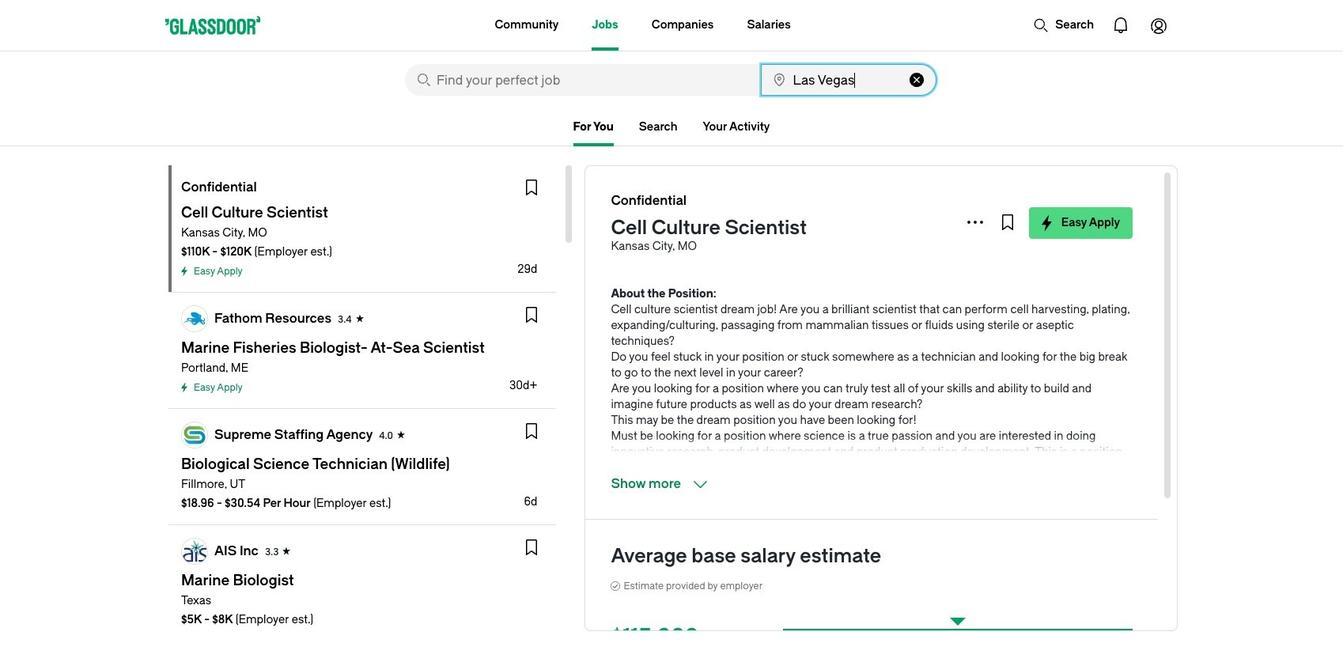 Task type: locate. For each thing, give the bounding box(es) containing it.
None field
[[405, 64, 759, 96], [761, 64, 937, 401], [761, 64, 937, 401]]

jobs list element
[[169, 165, 557, 662]]

Search location field
[[761, 64, 937, 96]]

lottie animation container image
[[1102, 6, 1140, 44], [1140, 6, 1178, 44], [1140, 6, 1178, 44], [1034, 17, 1050, 33], [1034, 17, 1050, 33]]

Search keyword field
[[405, 64, 759, 96]]

none field search keyword
[[405, 64, 759, 96]]

fathom resources logo image
[[182, 306, 207, 332]]

lottie animation container image
[[432, 0, 496, 49], [432, 0, 496, 49], [1102, 6, 1140, 44]]

option
[[780, 233, 937, 262], [780, 262, 937, 306]]

clear input image
[[910, 73, 924, 87]]



Task type: describe. For each thing, give the bounding box(es) containing it.
ais inc logo image
[[182, 539, 207, 564]]

1 option from the top
[[780, 233, 937, 262]]

supreme staffing agency logo image
[[182, 423, 207, 448]]

2 option from the top
[[780, 262, 937, 306]]



Task type: vqa. For each thing, say whether or not it's contained in the screenshot.
left lottie animation container icon
yes



